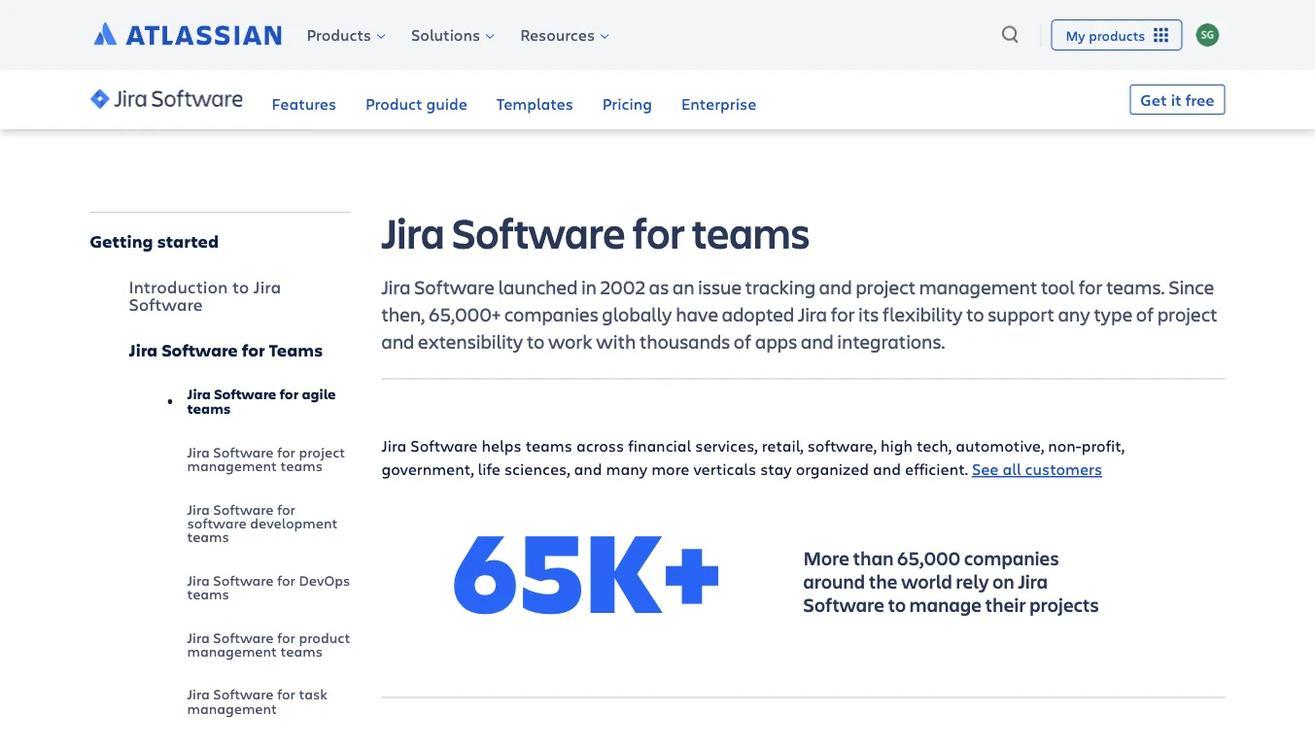 Task type: locate. For each thing, give the bounding box(es) containing it.
verticals
[[694, 459, 757, 480]]

to down getting started link
[[232, 276, 249, 298]]

software down getting started
[[129, 293, 203, 316]]

management for jira software for product management teams
[[187, 642, 277, 661]]

product guide link
[[366, 70, 468, 129]]

for inside jira software for product management teams
[[277, 628, 296, 647]]

to left support
[[967, 301, 985, 327]]

products link
[[293, 20, 396, 49]]

for for devops
[[277, 571, 296, 590]]

management up support
[[920, 274, 1038, 299]]

software
[[452, 204, 626, 260], [415, 274, 495, 299], [129, 293, 203, 316], [162, 339, 238, 362], [214, 385, 277, 404], [411, 436, 478, 456], [213, 443, 274, 461], [213, 500, 274, 519], [213, 571, 274, 590], [804, 592, 885, 617], [213, 628, 274, 647], [213, 685, 274, 704]]

for up as
[[633, 204, 685, 260]]

and
[[820, 274, 853, 299], [382, 328, 415, 354], [801, 328, 834, 354], [574, 459, 603, 480], [873, 459, 902, 480]]

for for product
[[277, 628, 296, 647]]

jira for jira software for teams
[[129, 339, 158, 362]]

jira software for task management
[[187, 685, 328, 718]]

get it free
[[1141, 89, 1215, 110]]

project up the its
[[856, 274, 916, 299]]

financial
[[628, 436, 692, 456]]

jira for jira software for project management teams
[[187, 443, 210, 461]]

software down introduction to jira software
[[162, 339, 238, 362]]

2 horizontal spatial project
[[1158, 301, 1218, 327]]

jira software for teams link
[[129, 327, 351, 374]]

to
[[232, 276, 249, 298], [967, 301, 985, 327], [527, 328, 545, 354], [889, 592, 907, 617]]

software down jira software for teams link
[[214, 385, 277, 404]]

teams inside 'jira software for software development teams'
[[187, 528, 229, 547]]

project down since
[[1158, 301, 1218, 327]]

1 vertical spatial of
[[734, 328, 752, 354]]

jira inside jira software for agile teams
[[187, 385, 211, 404]]

software down 'jira software for software development teams'
[[213, 571, 274, 590]]

on
[[993, 568, 1015, 594]]

its
[[859, 301, 880, 327]]

0 vertical spatial companies
[[505, 301, 599, 327]]

profit,
[[1082, 436, 1125, 456]]

started
[[157, 229, 219, 252]]

2 vertical spatial project
[[299, 443, 345, 461]]

software inside jira software for agile teams
[[214, 385, 277, 404]]

management up software
[[187, 457, 277, 475]]

software for jira software for teams
[[162, 339, 238, 362]]

get
[[1141, 89, 1168, 110]]

for left devops
[[277, 571, 296, 590]]

1 horizontal spatial project
[[856, 274, 916, 299]]

management for jira software for project management teams
[[187, 457, 277, 475]]

teams up development
[[281, 457, 323, 475]]

software down more
[[804, 592, 885, 617]]

resources link
[[507, 20, 620, 49]]

atlassian logo image
[[94, 22, 282, 45]]

and down then,
[[382, 328, 415, 354]]

product
[[366, 93, 423, 114]]

software up launched
[[452, 204, 626, 260]]

of
[[1137, 301, 1155, 327], [734, 328, 752, 354]]

with
[[597, 328, 636, 354]]

teams up sciences,
[[526, 436, 573, 456]]

0 vertical spatial project
[[856, 274, 916, 299]]

teams up "tracking"
[[692, 204, 810, 260]]

software inside jira software launched in 2002 as an issue tracking and project management tool for teams. since then, 65,000+ companies globally have adopted jira for its flexibility to support any type of project and extensibility to work with thousands of apps and integrations.
[[415, 274, 495, 299]]

companies down launched
[[505, 301, 599, 327]]

of down teams.
[[1137, 301, 1155, 327]]

support
[[988, 301, 1055, 327]]

customers
[[1026, 459, 1103, 480]]

teams down jira software for teams
[[187, 399, 231, 418]]

project inside jira software for project management teams
[[299, 443, 345, 461]]

issue
[[698, 274, 742, 299]]

for left the teams
[[242, 339, 265, 362]]

jira software for devops teams
[[187, 571, 350, 604]]

jira inside jira software for product management teams
[[187, 628, 210, 647]]

free
[[1186, 89, 1215, 110]]

introduction to jira software link
[[129, 264, 351, 327]]

all
[[1003, 459, 1022, 480]]

it
[[1172, 89, 1182, 110]]

then,
[[382, 301, 425, 327]]

65k+
[[452, 492, 722, 647]]

jira inside more than 65,000 companies around the world rely on jira software to manage their projects
[[1019, 568, 1049, 594]]

teams inside jira software for project management teams
[[281, 457, 323, 475]]

the
[[869, 568, 898, 594]]

management inside jira software for product management teams
[[187, 642, 277, 661]]

for down jira software for agile teams link
[[277, 443, 296, 461]]

apps
[[756, 328, 798, 354]]

templates
[[497, 93, 574, 114]]

software down jira software for product management teams link
[[213, 685, 274, 704]]

rely
[[957, 568, 990, 594]]

jira software for teams
[[382, 204, 810, 260]]

jira inside jira software for devops teams
[[187, 571, 210, 590]]

management inside jira software for project management teams
[[187, 457, 277, 475]]

software inside 'jira software for software development teams'
[[213, 500, 274, 519]]

management
[[920, 274, 1038, 299], [187, 457, 277, 475], [187, 642, 277, 661], [187, 699, 277, 718]]

2002
[[601, 274, 646, 299]]

jira inside jira software for task management
[[187, 685, 210, 704]]

project down the agile
[[299, 443, 345, 461]]

teams down software
[[187, 585, 229, 604]]

jira software for product management teams
[[187, 628, 350, 661]]

getting started link
[[90, 218, 351, 264]]

solutions link
[[398, 20, 505, 49]]

introduction
[[129, 276, 228, 298]]

for inside jira software for project management teams
[[277, 443, 296, 461]]

jira software for teams
[[129, 339, 323, 362]]

non-
[[1049, 436, 1082, 456]]

jira software for agile teams
[[187, 385, 336, 418]]

since
[[1169, 274, 1215, 299]]

software inside jira software for task management
[[213, 685, 274, 704]]

1 vertical spatial companies
[[965, 545, 1060, 571]]

sam green image
[[1197, 23, 1220, 47]]

for down jira software for project management teams link
[[277, 500, 296, 519]]

their
[[986, 592, 1027, 617]]

solutions
[[411, 24, 481, 45]]

software down jira software for project management teams
[[213, 500, 274, 519]]

enterprise
[[682, 93, 757, 114]]

management up jira software for task management
[[187, 642, 277, 661]]

jira inside jira software for project management teams
[[187, 443, 210, 461]]

0 vertical spatial of
[[1137, 301, 1155, 327]]

jira inside jira software helps teams across financial services, retail, software, high tech, automotive, non-profit, government, life sciences, and many more verticals stay organized and efficient.
[[382, 436, 407, 456]]

teams up jira software for devops teams at bottom
[[187, 528, 229, 547]]

many
[[606, 459, 648, 480]]

for left product
[[277, 628, 296, 647]]

software,
[[808, 436, 877, 456]]

getting started
[[90, 229, 219, 252]]

software inside jira software helps teams across financial services, retail, software, high tech, automotive, non-profit, government, life sciences, and many more verticals stay organized and efficient.
[[411, 436, 478, 456]]

jira
[[382, 204, 445, 260], [382, 274, 411, 299], [254, 276, 281, 298], [799, 301, 828, 327], [129, 339, 158, 362], [187, 385, 211, 404], [382, 436, 407, 456], [187, 443, 210, 461], [187, 500, 210, 519], [1019, 568, 1049, 594], [187, 571, 210, 590], [187, 628, 210, 647], [187, 685, 210, 704]]

jira for jira software for devops teams
[[187, 571, 210, 590]]

management inside jira software for task management
[[187, 699, 277, 718]]

0 horizontal spatial companies
[[505, 301, 599, 327]]

projects
[[1030, 592, 1100, 617]]

extensibility
[[418, 328, 524, 354]]

introduction to jira software
[[129, 276, 281, 316]]

in
[[582, 274, 597, 299]]

for left the agile
[[280, 385, 299, 404]]

have
[[676, 301, 719, 327]]

software inside jira software for product management teams
[[213, 628, 274, 647]]

for for task
[[277, 685, 296, 704]]

management for jira software for task management
[[187, 699, 277, 718]]

for inside jira software for devops teams
[[277, 571, 296, 590]]

0 horizontal spatial project
[[299, 443, 345, 461]]

see
[[972, 459, 999, 480]]

software up 65,000+ on the top of the page
[[415, 274, 495, 299]]

software for jira software for task management
[[213, 685, 274, 704]]

companies
[[505, 301, 599, 327], [965, 545, 1060, 571]]

for left the its
[[831, 301, 856, 327]]

companies up their
[[965, 545, 1060, 571]]

more
[[652, 459, 690, 480]]

teams
[[692, 204, 810, 260], [187, 399, 231, 418], [526, 436, 573, 456], [281, 457, 323, 475], [187, 528, 229, 547], [187, 585, 229, 604], [281, 642, 323, 661]]

1 horizontal spatial companies
[[965, 545, 1060, 571]]

for for teams
[[242, 339, 265, 362]]

type
[[1095, 301, 1133, 327]]

management down jira software for product management teams link
[[187, 699, 277, 718]]

to left manage
[[889, 592, 907, 617]]

see all customers link
[[972, 459, 1103, 480]]

product guide
[[366, 93, 468, 114]]

and right apps
[[801, 328, 834, 354]]

jira for jira software for software development teams
[[187, 500, 210, 519]]

software inside jira software for devops teams
[[213, 571, 274, 590]]

software down jira software for devops teams 'link'
[[213, 628, 274, 647]]

jira software launched in 2002 as an issue tracking and project management tool for teams. since then, 65,000+ companies globally have adopted jira for its flexibility to support any type of project and extensibility to work with thousands of apps and integrations.
[[382, 274, 1218, 354]]

for
[[633, 204, 685, 260], [1079, 274, 1103, 299], [831, 301, 856, 327], [242, 339, 265, 362], [280, 385, 299, 404], [277, 443, 296, 461], [277, 500, 296, 519], [277, 571, 296, 590], [277, 628, 296, 647], [277, 685, 296, 704]]

sciences,
[[505, 459, 570, 480]]

for left task
[[277, 685, 296, 704]]

more than 65,000 companies around the world rely on jira software to manage their projects
[[804, 545, 1100, 617]]

software down jira software for agile teams
[[213, 443, 274, 461]]

teams up task
[[281, 642, 323, 661]]

software inside jira software for project management teams
[[213, 443, 274, 461]]

for inside 'jira software for software development teams'
[[277, 500, 296, 519]]

for inside jira software for agile teams
[[280, 385, 299, 404]]

jira software for devops teams link
[[187, 559, 351, 616]]

software up 'government,' at the bottom left
[[411, 436, 478, 456]]

jira inside 'jira software for software development teams'
[[187, 500, 210, 519]]

jira software for agile teams link
[[187, 374, 351, 431]]

of down "adopted" on the right top
[[734, 328, 752, 354]]

jira software for project management teams
[[187, 443, 345, 475]]

for inside jira software for task management
[[277, 685, 296, 704]]

software for jira software launched in 2002 as an issue tracking and project management tool for teams. since then, 65,000+ companies globally have adopted jira for its flexibility to support any type of project and extensibility to work with thousands of apps and integrations.
[[415, 274, 495, 299]]

more
[[804, 545, 850, 571]]



Task type: vqa. For each thing, say whether or not it's contained in the screenshot.
for inside the Jira Software for task management
yes



Task type: describe. For each thing, give the bounding box(es) containing it.
product
[[299, 628, 350, 647]]

tool
[[1042, 274, 1076, 299]]

app switcher image
[[1151, 24, 1172, 46]]

as
[[649, 274, 670, 299]]

pricing link
[[603, 70, 653, 129]]

jira software for task management link
[[187, 674, 351, 731]]

to inside more than 65,000 companies around the world rely on jira software to manage their projects
[[889, 592, 907, 617]]

for for teams
[[633, 204, 685, 260]]

for for software
[[277, 500, 296, 519]]

0 horizontal spatial of
[[734, 328, 752, 354]]

devops
[[299, 571, 350, 590]]

adopted
[[722, 301, 795, 327]]

jira software for software development teams link
[[187, 488, 351, 559]]

teams.
[[1107, 274, 1166, 299]]

pricing
[[603, 93, 653, 114]]

launched
[[499, 274, 578, 299]]

software for jira software for agile teams
[[214, 385, 277, 404]]

software inside more than 65,000 companies around the world rely on jira software to manage their projects
[[804, 592, 885, 617]]

to inside introduction to jira software
[[232, 276, 249, 298]]

agile
[[302, 385, 336, 404]]

stay
[[761, 459, 792, 480]]

1 horizontal spatial of
[[1137, 301, 1155, 327]]

and down the high
[[873, 459, 902, 480]]

life
[[478, 459, 501, 480]]

jira software for project management teams link
[[187, 431, 351, 488]]

government,
[[382, 459, 474, 480]]

getting
[[90, 229, 153, 252]]

efficient.
[[906, 459, 969, 480]]

guide
[[427, 93, 468, 114]]

software for jira software for teams
[[452, 204, 626, 260]]

jira for jira software for teams
[[382, 204, 445, 260]]

any
[[1059, 301, 1091, 327]]

tech,
[[917, 436, 952, 456]]

products
[[307, 24, 372, 45]]

for for agile
[[280, 385, 299, 404]]

across
[[577, 436, 625, 456]]

companies inside jira software launched in 2002 as an issue tracking and project management tool for teams. since then, 65,000+ companies globally have adopted jira for its flexibility to support any type of project and extensibility to work with thousands of apps and integrations.
[[505, 301, 599, 327]]

resources
[[520, 24, 595, 45]]

services,
[[696, 436, 758, 456]]

jira for jira software for task management
[[187, 685, 210, 704]]

an
[[673, 274, 695, 299]]

and right "tracking"
[[820, 274, 853, 299]]

world
[[902, 568, 953, 594]]

65,000+
[[429, 301, 501, 327]]

jira software for software development teams
[[187, 500, 338, 547]]

1 vertical spatial project
[[1158, 301, 1218, 327]]

manage
[[910, 592, 982, 617]]

management inside jira software launched in 2002 as an issue tracking and project management tool for teams. since then, 65,000+ companies globally have adopted jira for its flexibility to support any type of project and extensibility to work with thousands of apps and integrations.
[[920, 274, 1038, 299]]

software for jira software for software development teams
[[213, 500, 274, 519]]

features link
[[272, 70, 337, 129]]

helps
[[482, 436, 522, 456]]

for for project
[[277, 443, 296, 461]]

task
[[299, 685, 328, 704]]

flexibility
[[883, 301, 963, 327]]

than
[[854, 545, 894, 571]]

to left work
[[527, 328, 545, 354]]

teams inside jira software for devops teams
[[187, 585, 229, 604]]

retail,
[[762, 436, 804, 456]]

tracking
[[746, 274, 816, 299]]

thousands
[[640, 328, 731, 354]]

templates link
[[497, 70, 574, 129]]

development
[[250, 514, 338, 533]]

software for jira software for project management teams
[[213, 443, 274, 461]]

integrations.
[[838, 328, 946, 354]]

jira for jira software launched in 2002 as an issue tracking and project management tool for teams. since then, 65,000+ companies globally have adopted jira for its flexibility to support any type of project and extensibility to work with thousands of apps and integrations.
[[382, 274, 411, 299]]

jira software for product management teams link
[[187, 616, 351, 674]]

software for jira software for devops teams
[[213, 571, 274, 590]]

jira for jira software for product management teams
[[187, 628, 210, 647]]

software inside introduction to jira software
[[129, 293, 203, 316]]

organized
[[796, 459, 870, 480]]

high
[[881, 436, 913, 456]]

software for jira software for product management teams
[[213, 628, 274, 647]]

companies inside more than 65,000 companies around the world rely on jira software to manage their projects
[[965, 545, 1060, 571]]

for up any
[[1079, 274, 1103, 299]]

get it free link
[[1130, 85, 1226, 115]]

65,000
[[898, 545, 961, 571]]

software for jira software helps teams across financial services, retail, software, high tech, automotive, non-profit, government, life sciences, and many more verticals stay organized and efficient.
[[411, 436, 478, 456]]

teams inside jira software helps teams across financial services, retail, software, high tech, automotive, non-profit, government, life sciences, and many more verticals stay organized and efficient.
[[526, 436, 573, 456]]

software
[[187, 514, 247, 533]]

jira software helps teams across financial services, retail, software, high tech, automotive, non-profit, government, life sciences, and many more verticals stay organized and efficient.
[[382, 436, 1125, 480]]

see all customers
[[972, 459, 1103, 480]]

jira for jira software helps teams across financial services, retail, software, high tech, automotive, non-profit, government, life sciences, and many more verticals stay organized and efficient.
[[382, 436, 407, 456]]

teams
[[269, 339, 323, 362]]

and down across
[[574, 459, 603, 480]]

work
[[548, 328, 593, 354]]

around
[[804, 568, 866, 594]]

jira inside introduction to jira software
[[254, 276, 281, 298]]

teams inside jira software for agile teams
[[187, 399, 231, 418]]

teams inside jira software for product management teams
[[281, 642, 323, 661]]

jira for jira software for agile teams
[[187, 385, 211, 404]]



